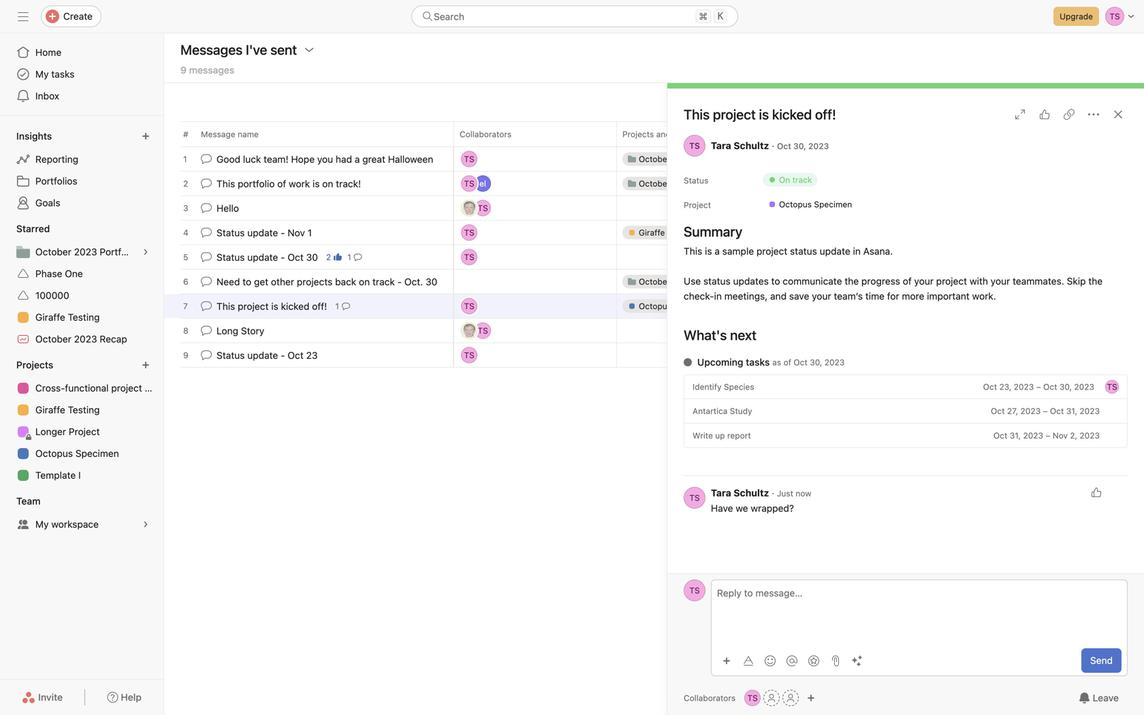 Task type: locate. For each thing, give the bounding box(es) containing it.
- left 23
[[281, 350, 285, 361]]

1 horizontal spatial this project is kicked off!
[[684, 106, 836, 122]]

– for oct 31, 2023
[[1046, 431, 1050, 440]]

project right 'longer'
[[69, 426, 100, 437]]

status for status update - nov 1
[[217, 227, 245, 238]]

giraffe down cross-
[[35, 404, 65, 415]]

specimen down longer project link
[[75, 448, 119, 459]]

0 vertical spatial october
[[35, 246, 71, 257]]

hello row
[[164, 194, 830, 222]]

in left meetings,
[[714, 290, 722, 302]]

– up oct 31, 2023 – nov 2, 2023
[[1043, 406, 1048, 416]]

0 horizontal spatial 30,
[[793, 141, 806, 151]]

status down portfolios
[[684, 176, 708, 185]]

2 giraffe testing from the top
[[35, 404, 100, 415]]

0 vertical spatial project
[[684, 200, 711, 210]]

2 horizontal spatial 30,
[[1060, 382, 1072, 392]]

new insights image
[[142, 132, 150, 140]]

write
[[693, 431, 713, 440]]

to left get at the top of page
[[243, 276, 251, 287]]

- up status update - oct 30
[[281, 227, 285, 238]]

kicked inside cell
[[281, 301, 309, 312]]

2 · from the top
[[772, 487, 774, 499]]

is down other
[[271, 301, 278, 312]]

2023 down oct 27, 2023 – oct 31, 2023
[[1023, 431, 1043, 440]]

6
[[183, 277, 188, 286]]

- for 1
[[281, 227, 285, 238]]

– down oct 27, 2023 – oct 31, 2023
[[1046, 431, 1050, 440]]

2 giraffe testing link from the top
[[8, 399, 155, 421]]

1 my from the top
[[35, 68, 49, 80]]

0 vertical spatial 30,
[[793, 141, 806, 151]]

2 my from the top
[[35, 519, 49, 530]]

conversation name for long story cell
[[164, 318, 454, 343]]

status inside conversation name for status update - nov 1 cell
[[217, 227, 245, 238]]

27,
[[1007, 406, 1018, 416]]

add or remove collaborators image
[[807, 694, 815, 702]]

on right back
[[359, 276, 370, 287]]

1 the from the left
[[845, 275, 859, 287]]

status down long
[[217, 350, 245, 361]]

giraffe inside projects element
[[35, 404, 65, 415]]

project right sample
[[757, 246, 788, 257]]

giraffe testing
[[35, 312, 100, 323], [35, 404, 100, 415]]

kicked up tara schultz · oct 30, 2023
[[772, 106, 812, 122]]

1 october from the top
[[35, 246, 71, 257]]

home
[[35, 47, 61, 58]]

to inside cell
[[243, 276, 251, 287]]

30, inside tara schultz · oct 30, 2023
[[793, 141, 806, 151]]

october up phase at top left
[[35, 246, 71, 257]]

- inside the conversation name for need to get other projects back on track - oct. 30 cell
[[397, 276, 402, 287]]

help
[[121, 692, 142, 703]]

this up 'hello' in the left of the page
[[217, 178, 235, 189]]

row
[[164, 121, 830, 146], [180, 146, 813, 147]]

and left portfolios
[[656, 129, 671, 139]]

0 horizontal spatial nov
[[288, 227, 305, 238]]

1 vertical spatial 2
[[326, 252, 331, 262]]

- up other
[[281, 251, 285, 263]]

summary
[[684, 223, 742, 239]]

project up important
[[936, 275, 967, 287]]

schultz for tara schultz · oct 30, 2023
[[734, 140, 769, 151]]

status update - oct 30 row
[[164, 243, 830, 271]]

0 horizontal spatial projects
[[16, 359, 53, 370]]

- inside conversation name for status update - nov 1 cell
[[281, 227, 285, 238]]

conversation name for good luck team! hope you had a great halloween cell
[[164, 146, 454, 172]]

conversation name for status update - oct 23 cell
[[164, 343, 454, 368]]

status up need
[[217, 251, 245, 263]]

testing down the "cross-functional project plan" link
[[68, 404, 100, 415]]

0 vertical spatial track
[[793, 175, 812, 185]]

0 horizontal spatial status
[[704, 275, 731, 287]]

1 vertical spatial ts button
[[684, 580, 706, 601]]

1 vertical spatial ·
[[772, 487, 774, 499]]

status inside "conversation name for status update - oct 30" cell
[[217, 251, 245, 263]]

and left save
[[770, 290, 787, 302]]

with
[[970, 275, 988, 287]]

upgrade
[[1060, 12, 1093, 21]]

giraffe testing for "giraffe testing" link inside the starred element
[[35, 312, 100, 323]]

0 vertical spatial –
[[1036, 382, 1041, 392]]

tara for tara schultz · just now
[[711, 487, 731, 499]]

0 vertical spatial a
[[355, 153, 360, 165]]

1 horizontal spatial octopus specimen
[[779, 200, 852, 209]]

31, down 27,
[[1010, 431, 1021, 440]]

need to get other projects back on track - oct. 30
[[217, 276, 437, 287]]

the up team's
[[845, 275, 859, 287]]

1 vertical spatial a
[[715, 246, 720, 257]]

0 vertical spatial giraffe testing link
[[8, 306, 155, 328]]

0 horizontal spatial project
[[69, 426, 100, 437]]

1 vertical spatial on
[[359, 276, 370, 287]]

· down this project is kicked off! link
[[772, 140, 775, 151]]

portfolios
[[35, 175, 77, 187]]

status update - oct 23
[[217, 350, 318, 361]]

2023 right 27,
[[1021, 406, 1041, 416]]

1 giraffe testing link from the top
[[8, 306, 155, 328]]

2 schultz from the top
[[734, 487, 769, 499]]

octopus
[[779, 200, 812, 209], [35, 448, 73, 459]]

1 vertical spatial october
[[35, 333, 71, 345]]

0 horizontal spatial octopus specimen
[[35, 448, 119, 459]]

0 horizontal spatial 30
[[306, 251, 318, 263]]

specimen up this is a sample project status update in asana.
[[814, 200, 852, 209]]

of inside upcoming tasks as of oct 30, 2023
[[784, 358, 791, 367]]

communicate
[[783, 275, 842, 287]]

octopus inside projects element
[[35, 448, 73, 459]]

octopus down on track
[[779, 200, 812, 209]]

0 vertical spatial specimen
[[814, 200, 852, 209]]

status update - nov 1
[[217, 227, 312, 238]]

this up long
[[217, 301, 235, 312]]

study
[[730, 406, 752, 416]]

0 vertical spatial tara schultz link
[[711, 140, 769, 151]]

my left tasks
[[35, 68, 49, 80]]

your right with
[[991, 275, 1010, 287]]

- inside conversation name for status update - oct 23 'cell'
[[281, 350, 285, 361]]

giraffe testing up longer project
[[35, 404, 100, 415]]

2 vertical spatial ts button
[[744, 690, 761, 706]]

testing for "giraffe testing" link inside the starred element
[[68, 312, 100, 323]]

off! inside cell
[[312, 301, 327, 312]]

23,
[[999, 382, 1012, 392]]

this project is kicked off! up tara schultz · oct 30, 2023
[[684, 106, 836, 122]]

30 left 2 button
[[306, 251, 318, 263]]

0 vertical spatial giraffe
[[35, 312, 65, 323]]

giraffe for "giraffe testing" link within the projects element
[[35, 404, 65, 415]]

conversation name for status update - nov 1 cell
[[164, 220, 454, 245]]

long story row
[[164, 317, 830, 344]]

close this status update image
[[1113, 109, 1124, 120]]

new project or portfolio image
[[142, 361, 150, 369]]

inbox
[[35, 90, 59, 101]]

this project is kicked off! row
[[164, 293, 830, 320]]

progress
[[861, 275, 900, 287]]

update up status update - oct 30
[[247, 227, 278, 238]]

1 horizontal spatial 2
[[326, 252, 331, 262]]

1 inside cell
[[308, 227, 312, 238]]

1 vertical spatial giraffe testing link
[[8, 399, 155, 421]]

to inside use status updates to communicate the progress of your project with your teammates. skip the check-in meetings, and save your team's time for more important work.
[[771, 275, 780, 287]]

projects up cross-
[[16, 359, 53, 370]]

update inside cell
[[247, 251, 278, 263]]

1 right 2 button
[[347, 252, 351, 262]]

kicked down other
[[281, 301, 309, 312]]

message name
[[201, 129, 259, 139]]

teams element
[[0, 489, 163, 538]]

1 vertical spatial in
[[714, 290, 722, 302]]

identify
[[693, 382, 722, 392]]

cell
[[616, 146, 780, 172], [616, 171, 780, 196], [616, 195, 780, 221], [616, 220, 780, 245], [616, 244, 780, 270], [454, 269, 617, 294], [616, 269, 780, 294], [616, 294, 780, 319], [616, 318, 780, 343], [616, 343, 780, 368]]

1 vertical spatial specimen
[[75, 448, 119, 459]]

1 vertical spatial 9
[[183, 350, 188, 360]]

is inside row
[[271, 301, 278, 312]]

1 horizontal spatial project
[[684, 200, 711, 210]]

2 up 3
[[183, 179, 188, 188]]

30, inside upcoming tasks as of oct 30, 2023
[[810, 358, 822, 367]]

1 schultz from the top
[[734, 140, 769, 151]]

send
[[1090, 655, 1113, 666]]

off! down projects
[[312, 301, 327, 312]]

cross-
[[35, 382, 65, 394]]

insights element
[[0, 124, 163, 217]]

of right as
[[784, 358, 791, 367]]

need to get other projects back on track - oct. 30 row
[[164, 269, 830, 294]]

giraffe testing inside projects element
[[35, 404, 100, 415]]

– for oct 27, 2023
[[1043, 406, 1048, 416]]

project up 'story' on the top left of page
[[238, 301, 269, 312]]

conversation name for this project is kicked off! cell
[[164, 294, 454, 319]]

9 left messages
[[180, 64, 187, 76]]

– up oct 27, 2023 – oct 31, 2023
[[1036, 382, 1041, 392]]

your
[[914, 275, 934, 287], [991, 275, 1010, 287], [812, 290, 831, 302]]

1 vertical spatial project
[[69, 426, 100, 437]]

phase one link
[[8, 263, 155, 285]]

2023 inside tara schultz · oct 30, 2023
[[808, 141, 829, 151]]

tara schultz · oct 30, 2023
[[711, 140, 829, 151]]

0 vertical spatial status
[[790, 246, 817, 257]]

1 vertical spatial status
[[704, 275, 731, 287]]

your down communicate
[[812, 290, 831, 302]]

1 vertical spatial 30
[[426, 276, 437, 287]]

conversation name for this portfolio of work is on track! cell
[[164, 171, 454, 196]]

9 inside button
[[180, 64, 187, 76]]

name
[[238, 129, 259, 139]]

of left work
[[277, 178, 286, 189]]

1 testing from the top
[[68, 312, 100, 323]]

1 horizontal spatial to
[[771, 275, 780, 287]]

update for 23
[[247, 350, 278, 361]]

status for status update - oct 30
[[217, 251, 245, 263]]

0 vertical spatial schultz
[[734, 140, 769, 151]]

9 down 8 on the left of page
[[183, 350, 188, 360]]

1 horizontal spatial a
[[715, 246, 720, 257]]

oct down 27,
[[994, 431, 1008, 440]]

full screen image
[[1015, 109, 1026, 120]]

0 likes. click to like this status update comment image
[[1091, 487, 1102, 498]]

1 horizontal spatial off!
[[815, 106, 836, 122]]

my inside teams element
[[35, 519, 49, 530]]

update down 'story' on the top left of page
[[247, 350, 278, 361]]

create
[[63, 11, 93, 22]]

1 vertical spatial 1 button
[[333, 299, 353, 313]]

status inside conversation name for status update - oct 23 'cell'
[[217, 350, 245, 361]]

october 2023 portfolio
[[35, 246, 137, 257]]

0 vertical spatial and
[[656, 129, 671, 139]]

the
[[845, 275, 859, 287], [1089, 275, 1103, 287]]

track
[[793, 175, 812, 185], [372, 276, 395, 287]]

projects and portfolios
[[622, 129, 710, 139]]

8
[[183, 326, 188, 335]]

status up communicate
[[790, 246, 817, 257]]

cell inside status update - oct 23 row
[[616, 343, 780, 368]]

column header
[[180, 121, 458, 146]]

my
[[35, 68, 49, 80], [35, 519, 49, 530]]

testing inside the starred element
[[68, 312, 100, 323]]

of
[[277, 178, 286, 189], [903, 275, 912, 287], [784, 358, 791, 367]]

30, up on track
[[793, 141, 806, 151]]

0 horizontal spatial in
[[714, 290, 722, 302]]

projects left portfolios
[[622, 129, 654, 139]]

status up the check- at the right top
[[704, 275, 731, 287]]

testing inside projects element
[[68, 404, 100, 415]]

1 horizontal spatial kicked
[[772, 106, 812, 122]]

nov
[[288, 227, 305, 238], [1053, 431, 1068, 440]]

kicked
[[772, 106, 812, 122], [281, 301, 309, 312]]

1 horizontal spatial 30,
[[810, 358, 822, 367]]

1 horizontal spatial in
[[853, 246, 861, 257]]

1 vertical spatial kicked
[[281, 301, 309, 312]]

off! up tara schultz · oct 30, 2023
[[815, 106, 836, 122]]

project inside use status updates to communicate the progress of your project with your teammates. skip the check-in meetings, and save your team's time for more important work.
[[936, 275, 967, 287]]

a right had
[[355, 153, 360, 165]]

my tasks
[[35, 68, 74, 80]]

0 horizontal spatial collaborators
[[460, 129, 512, 139]]

1 giraffe testing from the top
[[35, 312, 100, 323]]

0 vertical spatial testing
[[68, 312, 100, 323]]

7
[[183, 301, 188, 311]]

2 inside button
[[326, 252, 331, 262]]

1 vertical spatial 30,
[[810, 358, 822, 367]]

2023 inside upcoming tasks as of oct 30, 2023
[[825, 358, 845, 367]]

reporting link
[[8, 148, 155, 170]]

-
[[281, 227, 285, 238], [281, 251, 285, 263], [397, 276, 402, 287], [281, 350, 285, 361]]

tree grid
[[164, 145, 830, 369]]

0 vertical spatial on
[[322, 178, 333, 189]]

octopus specimen down on track
[[779, 200, 852, 209]]

my down "team" popup button
[[35, 519, 49, 530]]

of up more
[[903, 275, 912, 287]]

1 vertical spatial giraffe testing
[[35, 404, 100, 415]]

0 vertical spatial ts button
[[684, 487, 706, 509]]

conversation name for need to get other projects back on track - oct. 30 cell
[[164, 269, 454, 294]]

1 vertical spatial octopus specimen
[[35, 448, 119, 459]]

good luck team! hope you had a great halloween
[[217, 153, 433, 165]]

1 horizontal spatial nov
[[1053, 431, 1068, 440]]

my workspace link
[[8, 514, 155, 535]]

cell for projects
[[616, 269, 780, 294]]

1 inside "conversation name for status update - oct 30" cell
[[347, 252, 351, 262]]

in left asana.
[[853, 246, 861, 257]]

1 horizontal spatial 30
[[426, 276, 437, 287]]

this
[[684, 106, 710, 122], [217, 178, 235, 189], [684, 246, 702, 257], [217, 301, 235, 312]]

1 vertical spatial off!
[[312, 301, 327, 312]]

upcoming tasks
[[697, 357, 770, 368]]

starred element
[[0, 217, 163, 353]]

status down 'hello' in the left of the page
[[217, 227, 245, 238]]

1 vertical spatial and
[[770, 290, 787, 302]]

testing
[[68, 312, 100, 323], [68, 404, 100, 415]]

oct left 23
[[288, 350, 304, 361]]

oct right as
[[794, 358, 808, 367]]

giraffe testing inside the starred element
[[35, 312, 100, 323]]

0 horizontal spatial on
[[322, 178, 333, 189]]

0 horizontal spatial off!
[[312, 301, 327, 312]]

giraffe inside the starred element
[[35, 312, 65, 323]]

1 horizontal spatial on
[[359, 276, 370, 287]]

1 vertical spatial testing
[[68, 404, 100, 415]]

1 button
[[345, 250, 365, 264], [333, 299, 353, 313]]

leave button
[[1070, 686, 1128, 710]]

status inside use status updates to communicate the progress of your project with your teammates. skip the check-in meetings, and save your team's time for more important work.
[[704, 275, 731, 287]]

· for tara schultz · just now
[[772, 487, 774, 499]]

need
[[217, 276, 240, 287]]

0 horizontal spatial octopus specimen link
[[8, 443, 155, 464]]

status update - oct 23 row
[[164, 342, 830, 369]]

attach a file or paste an image image
[[830, 656, 841, 666]]

good
[[217, 153, 240, 165]]

tara schultz link down this project is kicked off! link
[[711, 140, 769, 151]]

1 horizontal spatial octopus specimen link
[[763, 198, 858, 211]]

2 giraffe from the top
[[35, 404, 65, 415]]

2023 up on track
[[808, 141, 829, 151]]

update inside cell
[[247, 227, 278, 238]]

portfolio
[[238, 178, 275, 189]]

update inside 'cell'
[[247, 350, 278, 361]]

0 vertical spatial 2
[[183, 179, 188, 188]]

update for 1
[[247, 227, 278, 238]]

to right 'updates'
[[771, 275, 780, 287]]

1 vertical spatial octopus specimen link
[[8, 443, 155, 464]]

0 horizontal spatial kicked
[[281, 301, 309, 312]]

giraffe testing up october 2023 recap
[[35, 312, 100, 323]]

cell for off!
[[616, 294, 780, 319]]

the right skip
[[1089, 275, 1103, 287]]

1 button up back
[[345, 250, 365, 264]]

is right work
[[313, 178, 320, 189]]

2 horizontal spatial of
[[903, 275, 912, 287]]

2 october from the top
[[35, 333, 71, 345]]

is down summary at the right of page
[[705, 246, 712, 257]]

global element
[[0, 33, 163, 115]]

30 inside row
[[426, 276, 437, 287]]

0 vertical spatial octopus specimen link
[[763, 198, 858, 211]]

oct inside upcoming tasks as of oct 30, 2023
[[794, 358, 808, 367]]

phase one
[[35, 268, 83, 279]]

1 button down back
[[333, 299, 353, 313]]

collaborators
[[460, 129, 512, 139], [684, 693, 736, 703]]

2 testing from the top
[[68, 404, 100, 415]]

- inside "conversation name for status update - oct 30" cell
[[281, 251, 285, 263]]

tara up have
[[711, 487, 731, 499]]

30, up oct 27, 2023 – oct 31, 2023
[[1060, 382, 1072, 392]]

oct up on
[[777, 141, 791, 151]]

0 vertical spatial giraffe testing
[[35, 312, 100, 323]]

insights
[[16, 130, 52, 142]]

1 giraffe from the top
[[35, 312, 65, 323]]

1 up "conversation name for status update - oct 30" cell
[[308, 227, 312, 238]]

this inside 'row'
[[217, 178, 235, 189]]

cell inside status update - nov 1 row
[[616, 220, 780, 245]]

9 inside conversation name for status update - oct 23 'cell'
[[183, 350, 188, 360]]

1 vertical spatial of
[[903, 275, 912, 287]]

toolbar
[[717, 651, 870, 671]]

update for 30
[[247, 251, 278, 263]]

oct left 27,
[[991, 406, 1005, 416]]

this project is kicked off! down get at the top of page
[[217, 301, 327, 312]]

portfolio
[[100, 246, 137, 257]]

1 tara from the top
[[711, 140, 731, 151]]

1 horizontal spatial your
[[914, 275, 934, 287]]

projects for projects and portfolios
[[622, 129, 654, 139]]

2 vertical spatial –
[[1046, 431, 1050, 440]]

1 button inside conversation name for this project is kicked off! cell
[[333, 299, 353, 313]]

0 vertical spatial projects
[[622, 129, 654, 139]]

0 vertical spatial collaborators
[[460, 129, 512, 139]]

at mention image
[[787, 656, 798, 666]]

see details, october 2023 portfolio image
[[142, 248, 150, 256]]

30,
[[793, 141, 806, 151], [810, 358, 822, 367], [1060, 382, 1072, 392]]

tara schultz link up we
[[711, 487, 769, 499]]

1 vertical spatial giraffe
[[35, 404, 65, 415]]

template i link
[[8, 464, 155, 486]]

get
[[254, 276, 268, 287]]

0 vertical spatial 31,
[[1066, 406, 1077, 416]]

oct inside 'cell'
[[288, 350, 304, 361]]

collaborators column header
[[454, 121, 620, 146]]

collaborators down insert an object icon on the right bottom
[[684, 693, 736, 703]]

oct up other
[[288, 251, 304, 263]]

2 tara from the top
[[711, 487, 731, 499]]

octopus specimen up i
[[35, 448, 119, 459]]

2 vertical spatial 30,
[[1060, 382, 1072, 392]]

schultz
[[734, 140, 769, 151], [734, 487, 769, 499]]

oct up oct 27, 2023 – oct 31, 2023
[[1043, 382, 1057, 392]]

my inside global element
[[35, 68, 49, 80]]

important
[[927, 290, 970, 302]]

None field
[[411, 5, 738, 27]]

october up projects dropdown button
[[35, 333, 71, 345]]

1 vertical spatial my
[[35, 519, 49, 530]]

this down summary at the right of page
[[684, 246, 702, 257]]

1 tara schultz link from the top
[[711, 140, 769, 151]]

0 vertical spatial of
[[277, 178, 286, 189]]

0 likes. click to like this task image
[[1039, 109, 1050, 120]]

projects inside dropdown button
[[16, 359, 53, 370]]

send button
[[1081, 648, 1122, 673]]

cell for 1
[[616, 220, 780, 245]]

1 down #
[[183, 154, 187, 164]]

my for my tasks
[[35, 68, 49, 80]]

of inside cell
[[277, 178, 286, 189]]

luck
[[243, 153, 261, 165]]

0 horizontal spatial this project is kicked off!
[[217, 301, 327, 312]]

0 horizontal spatial octopus
[[35, 448, 73, 459]]

status
[[790, 246, 817, 257], [704, 275, 731, 287]]

work
[[289, 178, 310, 189]]

2 inside conversation name for this portfolio of work is on track! cell
[[183, 179, 188, 188]]

0 horizontal spatial the
[[845, 275, 859, 287]]

1 horizontal spatial the
[[1089, 275, 1103, 287]]

tara schultz · just now
[[711, 487, 811, 499]]

- for 23
[[281, 350, 285, 361]]

work.
[[972, 290, 996, 302]]

schultz down this project is kicked off! link
[[734, 140, 769, 151]]

- left "oct."
[[397, 276, 402, 287]]

is up tara schultz · oct 30, 2023
[[759, 106, 769, 122]]

1 · from the top
[[772, 140, 775, 151]]

tree grid containing good luck team! hope you had a great halloween
[[164, 145, 830, 369]]

1 horizontal spatial collaborators
[[684, 693, 736, 703]]

octopus up template in the left of the page
[[35, 448, 73, 459]]

oct inside cell
[[288, 251, 304, 263]]

0 horizontal spatial to
[[243, 276, 251, 287]]

status
[[684, 176, 708, 185], [217, 227, 245, 238], [217, 251, 245, 263], [217, 350, 245, 361]]

column header containing #
[[180, 121, 458, 146]]

0 vertical spatial 1 button
[[345, 250, 365, 264]]

more
[[902, 290, 924, 302]]

my tasks link
[[8, 63, 155, 85]]

2 button
[[323, 250, 345, 264]]

other
[[271, 276, 294, 287]]

teammates.
[[1013, 275, 1064, 287]]

2023 up oct 31, 2023 – nov 2, 2023
[[1080, 406, 1100, 416]]

ts for the middle 'ts' button
[[689, 586, 700, 595]]

0 horizontal spatial of
[[277, 178, 286, 189]]

0 horizontal spatial 2
[[183, 179, 188, 188]]

tara
[[711, 140, 731, 151], [711, 487, 731, 499]]



Task type: vqa. For each thing, say whether or not it's contained in the screenshot.
days
no



Task type: describe. For each thing, give the bounding box(es) containing it.
a inside cell
[[355, 153, 360, 165]]

oct left 23,
[[983, 382, 997, 392]]

see details, my workspace image
[[142, 520, 150, 529]]

species
[[724, 382, 754, 392]]

this inside row
[[217, 301, 235, 312]]

on
[[779, 175, 790, 185]]

100000
[[35, 290, 69, 301]]

updates
[[733, 275, 769, 287]]

1 inside conversation name for this project is kicked off! cell
[[335, 301, 339, 311]]

of for on
[[277, 178, 286, 189]]

antartica study
[[693, 406, 752, 416]]

back
[[335, 276, 356, 287]]

for
[[887, 290, 899, 302]]

1 horizontal spatial specimen
[[814, 200, 852, 209]]

0 horizontal spatial your
[[812, 290, 831, 302]]

as
[[773, 358, 781, 367]]

actions image
[[304, 44, 315, 55]]

9 messages button
[[180, 64, 234, 82]]

on inside the conversation name for need to get other projects back on track - oct. 30 cell
[[359, 276, 370, 287]]

upcoming tasks as of oct 30, 2023
[[697, 357, 845, 368]]

ai assist options (upgrade) image
[[852, 656, 863, 666]]

check-
[[684, 290, 714, 302]]

in inside use status updates to communicate the progress of your project with your teammates. skip the check-in meetings, and save your team's time for more important work.
[[714, 290, 722, 302]]

tasks
[[51, 68, 74, 80]]

message
[[201, 129, 235, 139]]

oct 27, 2023 – oct 31, 2023
[[991, 406, 1100, 416]]

just
[[777, 489, 793, 498]]

conversation name for hello cell
[[164, 195, 454, 221]]

3
[[183, 203, 188, 213]]

projects for projects
[[16, 359, 53, 370]]

longer project link
[[8, 421, 155, 443]]

this project is kicked off! inside cell
[[217, 301, 327, 312]]

0 vertical spatial octopus specimen
[[779, 200, 852, 209]]

save
[[789, 290, 809, 302]]

1 vertical spatial 31,
[[1010, 431, 1021, 440]]

halloween
[[388, 153, 433, 165]]

october 2023 portfolio link
[[8, 241, 155, 263]]

meetings,
[[724, 290, 768, 302]]

status for status
[[684, 176, 708, 185]]

schultz for tara schultz · just now
[[734, 487, 769, 499]]

hide sidebar image
[[18, 11, 29, 22]]

project inside cell
[[238, 301, 269, 312]]

hello
[[217, 202, 239, 214]]

cell for 30
[[616, 244, 780, 270]]

testing for "giraffe testing" link within the projects element
[[68, 404, 100, 415]]

great
[[362, 153, 385, 165]]

invite button
[[13, 685, 72, 710]]

collaborators inside column header
[[460, 129, 512, 139]]

this up portfolios
[[684, 106, 710, 122]]

workspace
[[51, 519, 99, 530]]

k
[[718, 11, 723, 22]]

giraffe testing for "giraffe testing" link within the projects element
[[35, 404, 100, 415]]

cross-functional project plan
[[35, 382, 163, 394]]

status for status update - oct 23
[[217, 350, 245, 361]]

0 vertical spatial kicked
[[772, 106, 812, 122]]

2 tara schultz link from the top
[[711, 487, 769, 499]]

of inside use status updates to communicate the progress of your project with your teammates. skip the check-in meetings, and save your team's time for more important work.
[[903, 275, 912, 287]]

cell for is
[[616, 171, 780, 196]]

plan
[[145, 382, 163, 394]]

projects element
[[0, 353, 163, 489]]

one
[[65, 268, 83, 279]]

– for oct 23, 2023
[[1036, 382, 1041, 392]]

tara for tara schultz · oct 30, 2023
[[711, 140, 731, 151]]

on inside conversation name for this portfolio of work is on track! cell
[[322, 178, 333, 189]]

use status updates to communicate the progress of your project with your teammates. skip the check-in meetings, and save your team's time for more important work.
[[684, 275, 1105, 302]]

0 vertical spatial this project is kicked off!
[[684, 106, 836, 122]]

time
[[865, 290, 885, 302]]

1 vertical spatial nov
[[1053, 431, 1068, 440]]

status update - nov 1 row
[[164, 219, 830, 246]]

good luck team! hope you had a great halloween row
[[164, 145, 830, 173]]

project left plan
[[111, 382, 142, 394]]

1 horizontal spatial track
[[793, 175, 812, 185]]

this project is kicked off! link
[[684, 106, 836, 122]]

2023 up oct 27, 2023 – oct 31, 2023
[[1074, 382, 1094, 392]]

projects button
[[14, 356, 66, 375]]

my workspace
[[35, 519, 99, 530]]

conversation name for status update - oct 30 cell
[[164, 244, 454, 270]]

is inside 'row'
[[313, 178, 320, 189]]

had
[[336, 153, 352, 165]]

octopus specimen inside projects element
[[35, 448, 119, 459]]

what's next
[[684, 327, 757, 343]]

4
[[183, 228, 188, 237]]

9 for 9 messages
[[180, 64, 187, 76]]

team!
[[264, 153, 288, 165]]

team's
[[834, 290, 863, 302]]

report
[[727, 431, 751, 440]]

formatting image
[[743, 656, 754, 666]]

phase
[[35, 268, 62, 279]]

skip
[[1067, 275, 1086, 287]]

0 vertical spatial off!
[[815, 106, 836, 122]]

project up tara schultz · oct 30, 2023
[[713, 106, 756, 122]]

specimen inside projects element
[[75, 448, 119, 459]]

30, for ·
[[793, 141, 806, 151]]

more actions image
[[1088, 109, 1099, 120]]

emoji image
[[765, 656, 776, 666]]

goals
[[35, 197, 60, 208]]

30 inside row
[[306, 251, 318, 263]]

team
[[16, 495, 41, 507]]

copy link image
[[1064, 109, 1075, 120]]

messages i've sent
[[180, 42, 297, 58]]

october for october 2023 recap
[[35, 333, 71, 345]]

update up communicate
[[820, 246, 850, 257]]

this portfolio of work is on track! row
[[164, 170, 830, 197]]

and inside use status updates to communicate the progress of your project with your teammates. skip the check-in meetings, and save your team's time for more important work.
[[770, 290, 787, 302]]

row containing #
[[164, 121, 830, 146]]

my for my workspace
[[35, 519, 49, 530]]

nov inside cell
[[288, 227, 305, 238]]

insert an object image
[[723, 657, 731, 665]]

portfolios
[[673, 129, 710, 139]]

giraffe testing link inside projects element
[[8, 399, 155, 421]]

1 vertical spatial collaborators
[[684, 693, 736, 703]]

2 the from the left
[[1089, 275, 1103, 287]]

template i
[[35, 470, 81, 481]]

track!
[[336, 178, 361, 189]]

giraffe testing link inside the starred element
[[8, 306, 155, 328]]

2023 right 23,
[[1014, 382, 1034, 392]]

use
[[684, 275, 701, 287]]

ts for 'ts' button to the bottom
[[747, 693, 758, 703]]

i
[[78, 470, 81, 481]]

9 for 9
[[183, 350, 188, 360]]

messages
[[189, 64, 234, 76]]

functional
[[65, 382, 109, 394]]

⌘
[[699, 11, 708, 22]]

2,
[[1070, 431, 1077, 440]]

appreciations image
[[808, 656, 819, 666]]

30, for of
[[810, 358, 822, 367]]

portfolios link
[[8, 170, 155, 192]]

oct inside tara schultz · oct 30, 2023
[[777, 141, 791, 151]]

wrapped?
[[751, 503, 794, 514]]

october 2023 recap link
[[8, 328, 155, 350]]

leave
[[1093, 692, 1119, 704]]

Search tasks, projects, and more text field
[[411, 5, 738, 27]]

- for 30
[[281, 251, 285, 263]]

2023 left recap
[[74, 333, 97, 345]]

0 horizontal spatial and
[[656, 129, 671, 139]]

october 2023 recap
[[35, 333, 127, 345]]

october for october 2023 portfolio
[[35, 246, 71, 257]]

#
[[183, 129, 188, 139]]

· for tara schultz · oct 30, 2023
[[772, 140, 775, 151]]

i've sent
[[246, 42, 297, 58]]

ts for topmost 'ts' button
[[689, 493, 700, 503]]

help button
[[98, 685, 150, 710]]

giraffe for "giraffe testing" link inside the starred element
[[35, 312, 65, 323]]

recap
[[100, 333, 127, 345]]

1 horizontal spatial 31,
[[1066, 406, 1077, 416]]

goals link
[[8, 192, 155, 214]]

status update - oct 30
[[217, 251, 318, 263]]

now
[[796, 489, 811, 498]]

1 inside conversation name for good luck team! hope you had a great halloween cell
[[183, 154, 187, 164]]

have we wrapped?
[[711, 503, 794, 514]]

longer
[[35, 426, 66, 437]]

longer project
[[35, 426, 100, 437]]

messages
[[180, 42, 243, 58]]

oct.
[[404, 276, 423, 287]]

starred
[[16, 223, 50, 234]]

of for 2023
[[784, 358, 791, 367]]

project inside longer project link
[[69, 426, 100, 437]]

2 horizontal spatial your
[[991, 275, 1010, 287]]

this is a sample project status update in asana.
[[684, 246, 893, 257]]

2023 up phase one link
[[74, 246, 97, 257]]

team button
[[14, 492, 53, 511]]

track inside the conversation name for need to get other projects back on track - oct. 30 cell
[[372, 276, 395, 287]]

invite
[[38, 692, 63, 703]]

story
[[241, 325, 264, 336]]

cell for 23
[[616, 343, 780, 368]]

oct up oct 31, 2023 – nov 2, 2023
[[1050, 406, 1064, 416]]

0 vertical spatial octopus
[[779, 200, 812, 209]]

reporting
[[35, 154, 78, 165]]

2023 right 2,
[[1080, 431, 1100, 440]]

cell for you
[[616, 146, 780, 172]]



